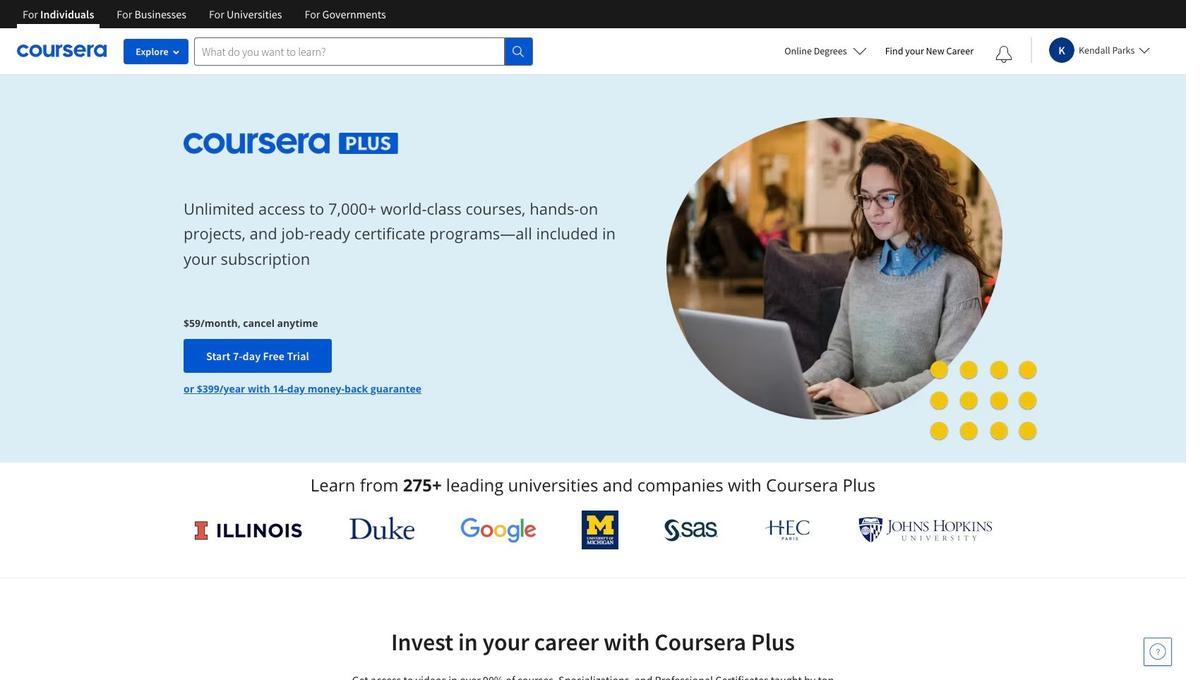 Task type: describe. For each thing, give the bounding box(es) containing it.
coursera image
[[17, 40, 107, 62]]

university of michigan image
[[582, 511, 619, 550]]

hec paris image
[[764, 516, 813, 545]]

What do you want to learn? text field
[[194, 37, 505, 65]]

johns hopkins university image
[[859, 517, 993, 543]]

duke university image
[[349, 517, 415, 540]]



Task type: locate. For each thing, give the bounding box(es) containing it.
google image
[[460, 517, 537, 543]]

None search field
[[194, 37, 533, 65]]

university of illinois at urbana-champaign image
[[194, 519, 304, 541]]

help center image
[[1150, 644, 1167, 661]]

coursera plus image
[[184, 133, 399, 154]]

sas image
[[665, 519, 718, 541]]

banner navigation
[[11, 0, 397, 28]]



Task type: vqa. For each thing, say whether or not it's contained in the screenshot.
the topmost list box
no



